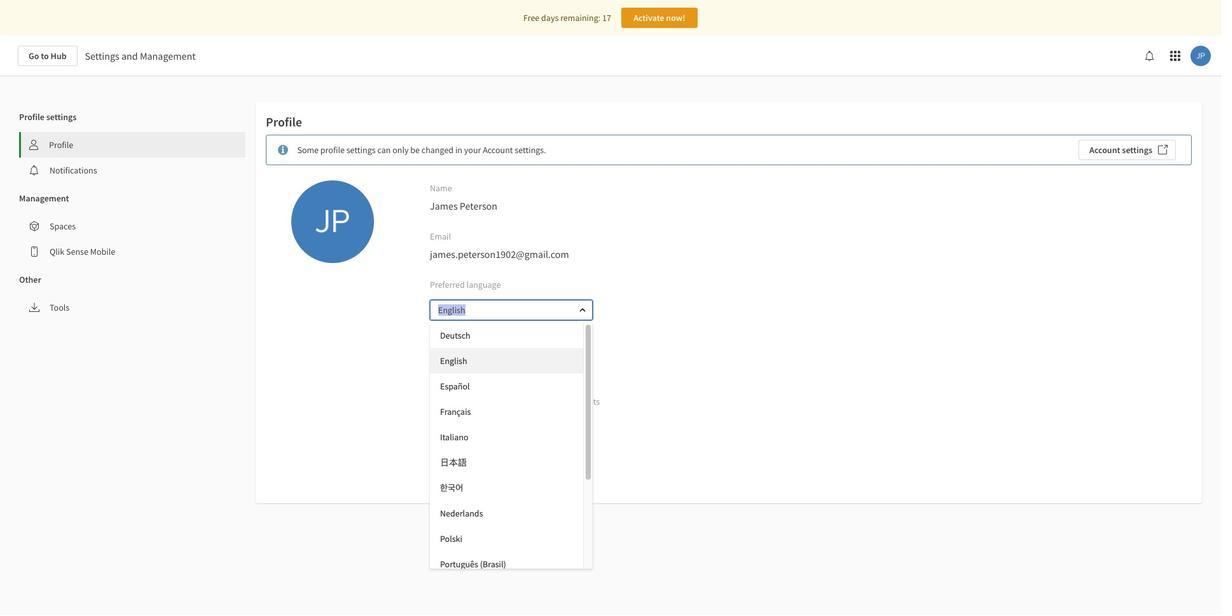Task type: vqa. For each thing, say whether or not it's contained in the screenshot.
Italiano
yes



Task type: describe. For each thing, give the bounding box(es) containing it.
alert containing some profile settings can only be changed in your account settings.
[[266, 135, 1192, 165]]

activate
[[634, 12, 665, 24]]

0 vertical spatial management
[[140, 50, 196, 62]]

0 horizontal spatial profile
[[19, 111, 44, 123]]

show welcome message
[[467, 460, 557, 472]]

0 horizontal spatial and
[[122, 50, 138, 62]]

activate now! link
[[621, 8, 698, 28]]

2 horizontal spatial profile
[[266, 114, 302, 130]]

scripts
[[575, 396, 600, 408]]

time zone
[[430, 338, 468, 349]]

français
[[440, 407, 471, 418]]

apps
[[540, 396, 558, 408]]

email james.peterson1902@gmail.com
[[430, 231, 569, 261]]

português
[[440, 559, 478, 571]]

qlik
[[50, 246, 64, 258]]

settings for account settings
[[1122, 144, 1153, 156]]

some
[[297, 144, 319, 156]]

some profile settings can only be changed in your account settings.
[[297, 144, 546, 156]]

for
[[495, 396, 506, 408]]

17
[[602, 12, 611, 24]]

tools link
[[19, 295, 246, 321]]

notifications link
[[19, 158, 246, 183]]

list box containing deutsch
[[430, 323, 593, 578]]

other
[[19, 274, 41, 286]]

deutsch
[[440, 330, 471, 342]]

regional settings for creating apps and scripts
[[430, 396, 600, 408]]

message
[[525, 460, 557, 472]]

settings.
[[515, 144, 546, 156]]

spaces link
[[19, 214, 246, 239]]

can
[[378, 144, 391, 156]]

creating
[[507, 396, 538, 408]]

settings for regional settings for creating apps and scripts
[[464, 396, 493, 408]]

日本語
[[440, 457, 467, 469]]

profile inside profile link
[[49, 139, 73, 151]]

free days remaining: 17
[[524, 12, 611, 24]]

your
[[464, 144, 481, 156]]

open image
[[579, 365, 587, 373]]

profile settings
[[19, 111, 77, 123]]

close image
[[579, 307, 587, 314]]

(brasil)
[[480, 559, 506, 571]]

days
[[541, 12, 559, 24]]

mobile
[[90, 246, 115, 258]]

to
[[41, 50, 49, 62]]

peterson
[[460, 200, 498, 212]]

1 account from the left
[[483, 144, 513, 156]]

changed
[[422, 144, 454, 156]]

preferred language
[[430, 279, 501, 291]]

english
[[440, 356, 467, 367]]

profile link
[[21, 132, 246, 158]]



Task type: locate. For each thing, give the bounding box(es) containing it.
account
[[483, 144, 513, 156], [1090, 144, 1121, 156]]

1 horizontal spatial account
[[1090, 144, 1121, 156]]

preferred
[[430, 279, 465, 291]]

sense
[[66, 246, 88, 258]]

regional
[[430, 396, 463, 408]]

profile
[[19, 111, 44, 123], [266, 114, 302, 130], [49, 139, 73, 151]]

name james peterson
[[430, 183, 498, 212]]

hub
[[51, 50, 67, 62]]

qlik sense mobile link
[[19, 239, 246, 265]]

0 vertical spatial james peterson image
[[1191, 46, 1211, 66]]

0 horizontal spatial management
[[19, 193, 69, 204]]

activate now!
[[634, 12, 686, 24]]

1 vertical spatial james peterson image
[[291, 181, 374, 263]]

1 vertical spatial management
[[19, 193, 69, 204]]

1 horizontal spatial james peterson image
[[1191, 46, 1211, 66]]

alert
[[266, 135, 1192, 165]]

show
[[467, 460, 488, 472]]

welcome
[[490, 460, 523, 472]]

español
[[440, 381, 470, 393]]

português (brasil)
[[440, 559, 506, 571]]

open image
[[579, 424, 587, 432]]

account settings
[[1090, 144, 1153, 156]]

time
[[430, 338, 449, 349]]

profile down 'go'
[[19, 111, 44, 123]]

italiano
[[440, 432, 469, 443]]

and right apps
[[559, 396, 574, 408]]

and right settings
[[122, 50, 138, 62]]

settings and management
[[85, 50, 196, 62]]

spaces
[[50, 221, 76, 232]]

0 horizontal spatial account
[[483, 144, 513, 156]]

james
[[430, 200, 458, 212]]

email
[[430, 231, 451, 242]]

james.peterson1902@gmail.com
[[430, 248, 569, 261]]

qlik sense mobile
[[50, 246, 115, 258]]

and
[[122, 50, 138, 62], [559, 396, 574, 408]]

account settings link
[[1079, 140, 1176, 160]]

settings
[[46, 111, 77, 123], [347, 144, 376, 156], [1122, 144, 1153, 156], [464, 396, 493, 408]]

only
[[393, 144, 409, 156]]

profile up notifications
[[49, 139, 73, 151]]

settings for profile settings
[[46, 111, 77, 123]]

tools
[[50, 302, 69, 314]]

settings inside account settings link
[[1122, 144, 1153, 156]]

go to hub
[[29, 50, 67, 62]]

now!
[[666, 12, 686, 24]]

None text field
[[431, 300, 568, 321]]

go to hub link
[[18, 46, 77, 66]]

in
[[455, 144, 463, 156]]

go
[[29, 50, 39, 62]]

name
[[430, 183, 452, 194]]

2 account from the left
[[1090, 144, 1121, 156]]

free
[[524, 12, 540, 24]]

notifications
[[50, 165, 97, 176]]

zone
[[451, 338, 468, 349]]

james peterson image
[[1191, 46, 1211, 66], [291, 181, 374, 263]]

0 vertical spatial and
[[122, 50, 138, 62]]

profile
[[321, 144, 345, 156]]

1 horizontal spatial and
[[559, 396, 574, 408]]

0 horizontal spatial james peterson image
[[291, 181, 374, 263]]

language
[[467, 279, 501, 291]]

profile up some
[[266, 114, 302, 130]]

polski
[[440, 534, 463, 545]]

nederlands
[[440, 508, 483, 520]]

1 horizontal spatial profile
[[49, 139, 73, 151]]

remaining:
[[561, 12, 601, 24]]

be
[[411, 144, 420, 156]]

list box
[[430, 323, 593, 578]]

1 vertical spatial and
[[559, 396, 574, 408]]

management
[[140, 50, 196, 62], [19, 193, 69, 204]]

한국어
[[440, 483, 463, 494]]

1 horizontal spatial management
[[140, 50, 196, 62]]

settings
[[85, 50, 119, 62]]



